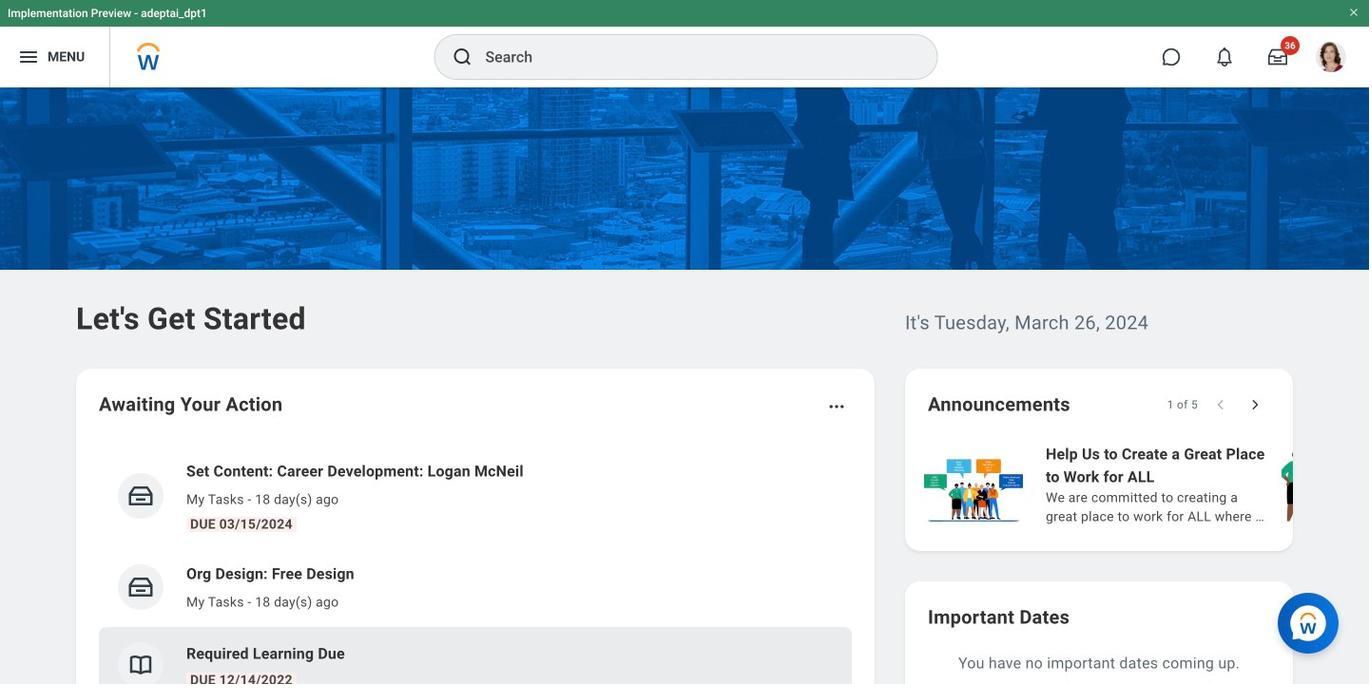 Task type: vqa. For each thing, say whether or not it's contained in the screenshot.
chevron left small image
yes



Task type: locate. For each thing, give the bounding box(es) containing it.
list
[[921, 441, 1370, 529], [99, 445, 852, 685]]

banner
[[0, 0, 1370, 88]]

close environment banner image
[[1349, 7, 1360, 18]]

0 horizontal spatial list
[[99, 445, 852, 685]]

inbox image
[[127, 482, 155, 511]]

book open image
[[127, 652, 155, 680]]

status
[[1168, 398, 1199, 413]]

1 horizontal spatial list
[[921, 441, 1370, 529]]

search image
[[451, 46, 474, 68]]

profile logan mcneil image
[[1317, 42, 1347, 76]]

main content
[[0, 88, 1370, 685]]



Task type: describe. For each thing, give the bounding box(es) containing it.
inbox large image
[[1269, 48, 1288, 67]]

chevron right small image
[[1246, 396, 1265, 415]]

Search Workday  search field
[[486, 36, 898, 78]]

related actions image
[[828, 398, 847, 417]]

inbox image
[[127, 574, 155, 602]]

chevron left small image
[[1212, 396, 1231, 415]]

notifications large image
[[1216, 48, 1235, 67]]

justify image
[[17, 46, 40, 68]]



